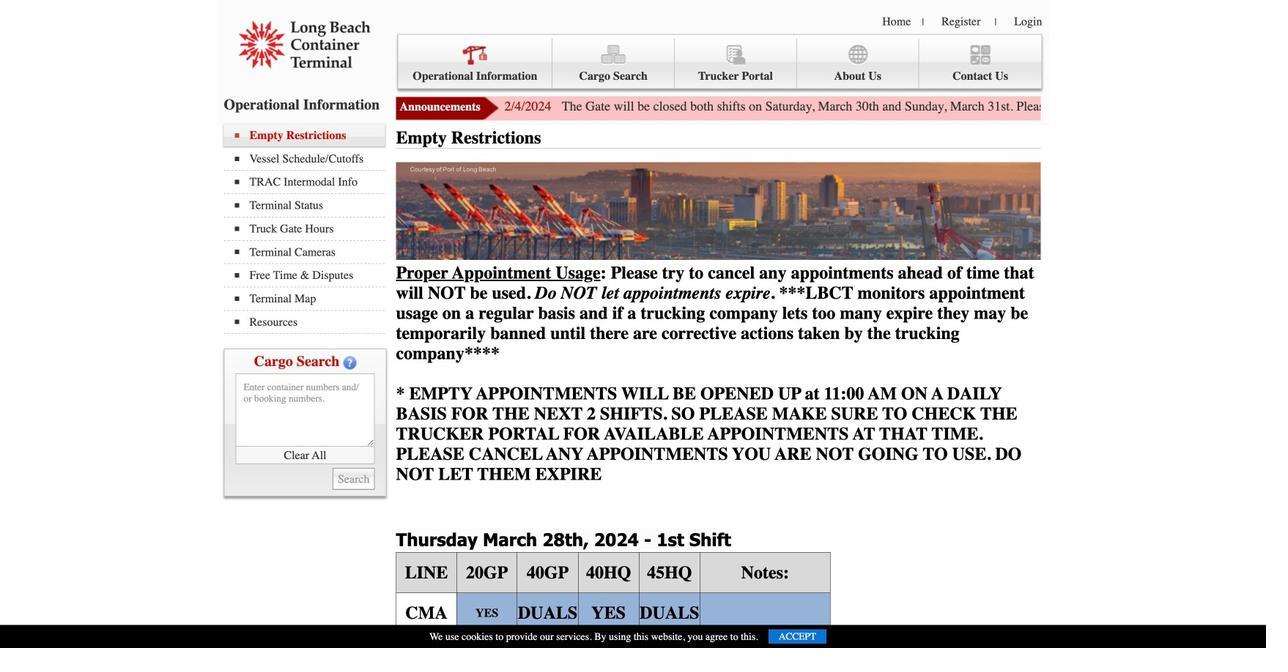 Task type: describe. For each thing, give the bounding box(es) containing it.
0 vertical spatial menu bar
[[398, 34, 1042, 89]]



Task type: locate. For each thing, give the bounding box(es) containing it.
None submit
[[333, 468, 375, 490]]

menu bar
[[398, 34, 1042, 89], [224, 124, 392, 334]]

1 vertical spatial menu bar
[[224, 124, 392, 334]]

1 horizontal spatial menu bar
[[398, 34, 1042, 89]]

Enter container numbers and/ or booking numbers.  text field
[[236, 374, 375, 447]]

0 horizontal spatial menu bar
[[224, 124, 392, 334]]



Task type: vqa. For each thing, say whether or not it's contained in the screenshot.
Enter container numbers and/ or booking numbers. text box
yes



